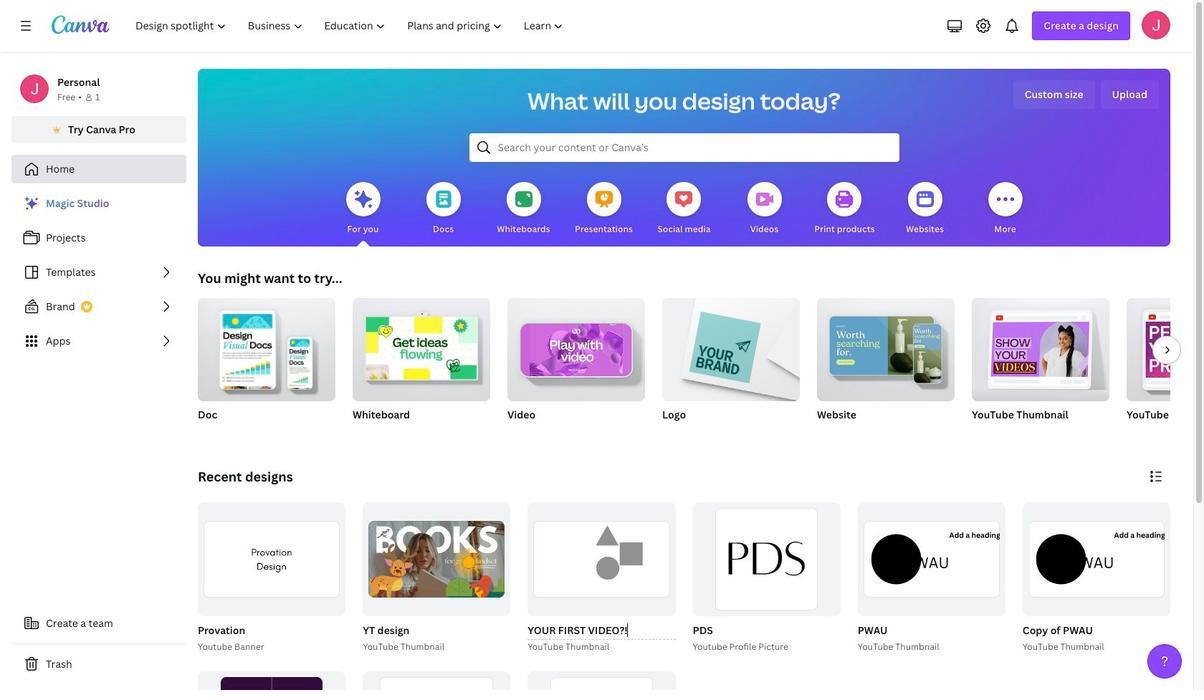 Task type: locate. For each thing, give the bounding box(es) containing it.
None field
[[528, 622, 676, 640]]

Search search field
[[498, 134, 871, 161]]

None search field
[[469, 133, 899, 162]]

group
[[198, 292, 335, 440], [198, 292, 335, 401], [353, 292, 490, 440], [353, 292, 490, 401], [817, 292, 955, 440], [817, 292, 955, 401], [972, 292, 1110, 440], [972, 292, 1110, 401], [508, 298, 645, 440], [662, 298, 800, 440], [1127, 298, 1204, 440], [1127, 298, 1204, 401], [195, 503, 346, 654], [198, 503, 346, 616], [360, 503, 511, 654], [363, 503, 511, 616], [525, 503, 676, 654], [690, 503, 841, 654], [693, 503, 841, 616], [855, 503, 1006, 654], [858, 503, 1006, 616], [1020, 503, 1171, 654], [1023, 503, 1171, 616], [198, 671, 346, 690], [363, 671, 511, 690], [528, 671, 676, 690]]

list
[[11, 189, 186, 356]]



Task type: vqa. For each thing, say whether or not it's contained in the screenshot.
slider on the right top of the page
no



Task type: describe. For each thing, give the bounding box(es) containing it.
james peterson image
[[1142, 11, 1171, 39]]

top level navigation element
[[126, 11, 576, 40]]



